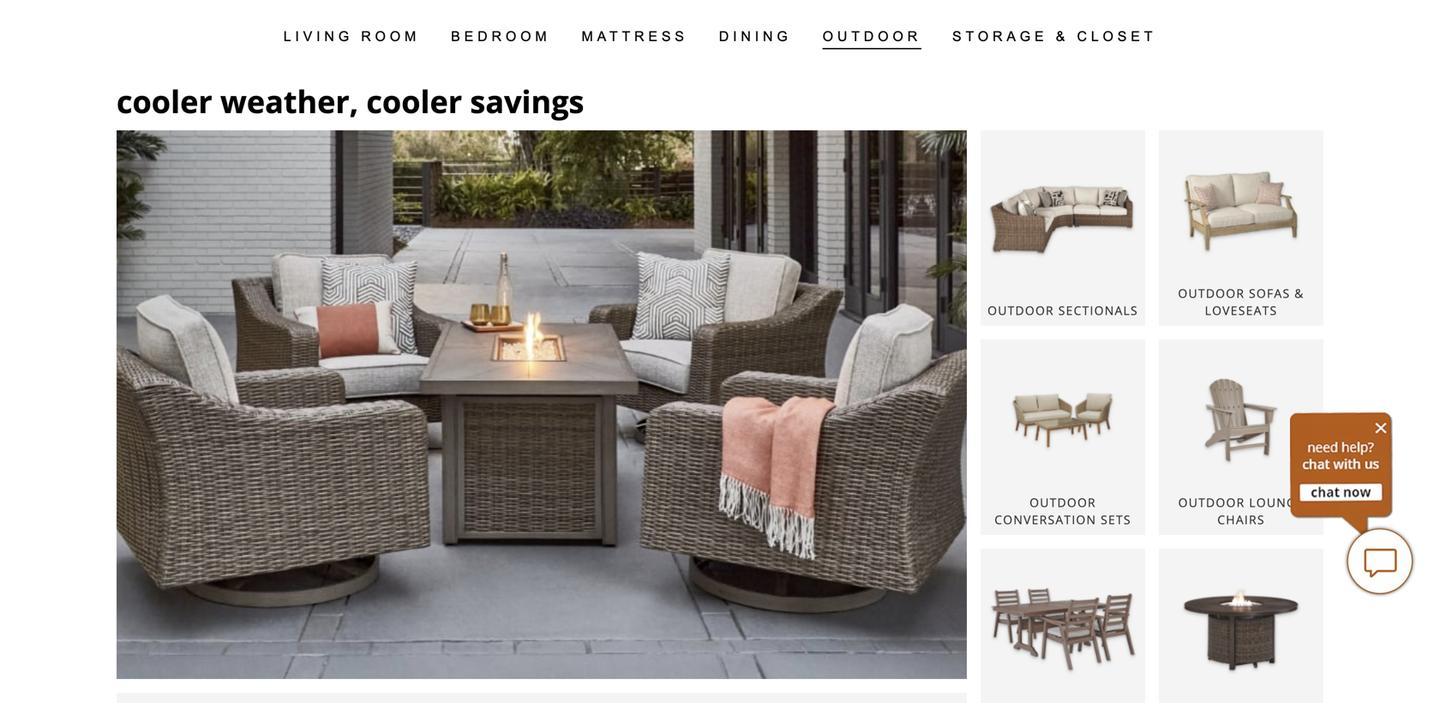 Task type: locate. For each thing, give the bounding box(es) containing it.
1 horizontal spatial &
[[1295, 285, 1305, 301]]

0 horizontal spatial cooler
[[117, 80, 212, 122]]

outdoor up conversation
[[1030, 494, 1097, 511]]

sectionals
[[1059, 302, 1139, 319]]

outdoor inside outdoor sofas & loveseats
[[1179, 285, 1245, 301]]

dining
[[719, 29, 792, 44]]

outdoor inside outdoor conversation sets
[[1030, 494, 1097, 511]]

storage & closet
[[953, 29, 1157, 44]]

outdoor conversation sets
[[995, 494, 1132, 528]]

cooler
[[117, 80, 212, 122], [367, 80, 462, 122]]

lounge
[[1250, 494, 1305, 511]]

sofas
[[1250, 285, 1291, 301]]

0 horizontal spatial &
[[1056, 29, 1070, 44]]

outdoor for sectionals
[[988, 302, 1055, 319]]

outdoor for lounge
[[1179, 494, 1246, 511]]

outdoor up chairs
[[1179, 494, 1246, 511]]

&
[[1056, 29, 1070, 44], [1295, 285, 1305, 301]]

outdoor left sectionals
[[988, 302, 1055, 319]]

outdoor for conversation
[[1030, 494, 1097, 511]]

outdoor for sofas
[[1179, 285, 1245, 301]]

outdoor
[[823, 29, 922, 44]]

0 vertical spatial &
[[1056, 29, 1070, 44]]

& left "closet" at the right top of the page
[[1056, 29, 1070, 44]]

chat bubble mobile view image
[[1346, 527, 1415, 596]]

& right sofas
[[1295, 285, 1305, 301]]

outdoor
[[1179, 285, 1245, 301], [988, 302, 1055, 319], [1030, 494, 1097, 511], [1179, 494, 1246, 511]]

outdoor inside outdoor lounge chairs
[[1179, 494, 1246, 511]]

storage
[[953, 29, 1048, 44]]

outdoor sectionals link
[[981, 130, 1146, 326]]

1 vertical spatial &
[[1295, 285, 1305, 301]]

outdoor sectionals
[[988, 302, 1139, 319]]

closet
[[1078, 29, 1157, 44]]

mattress button
[[577, 15, 694, 58]]

outdoor up loveseats
[[1179, 285, 1245, 301]]

1 horizontal spatial cooler
[[367, 80, 462, 122]]

cooler weather, cooler savings
[[117, 80, 584, 122]]

outdoor lounge chairs link
[[1160, 340, 1324, 535]]

bedroom
[[451, 29, 551, 44]]

loveseats
[[1205, 302, 1278, 319]]

living room button
[[278, 15, 426, 58]]

conversation
[[995, 512, 1097, 528]]



Task type: vqa. For each thing, say whether or not it's contained in the screenshot.
the leftmost By
no



Task type: describe. For each thing, give the bounding box(es) containing it.
savings
[[470, 80, 584, 122]]

weather,
[[220, 80, 359, 122]]

dialogue message for liveperson image
[[1291, 412, 1394, 536]]

dining button
[[714, 15, 797, 58]]

living
[[284, 29, 353, 44]]

bedroom button
[[446, 15, 556, 58]]

& inside button
[[1056, 29, 1070, 44]]

1 cooler from the left
[[117, 80, 212, 122]]

2 cooler from the left
[[367, 80, 462, 122]]

outdoor conversation sets link
[[981, 340, 1146, 535]]

room
[[361, 29, 420, 44]]

outdoor button
[[818, 15, 927, 58]]

mattress
[[582, 29, 688, 44]]

outdoor lounge chairs
[[1179, 494, 1305, 528]]

chairs
[[1218, 512, 1266, 528]]

living room
[[284, 29, 420, 44]]

& inside outdoor sofas & loveseats
[[1295, 285, 1305, 301]]

storage & closet button
[[948, 15, 1162, 58]]

outdoor sofas & loveseats link
[[1160, 130, 1324, 326]]

outdoor sofas & loveseats
[[1179, 285, 1305, 319]]

sets
[[1101, 512, 1132, 528]]



